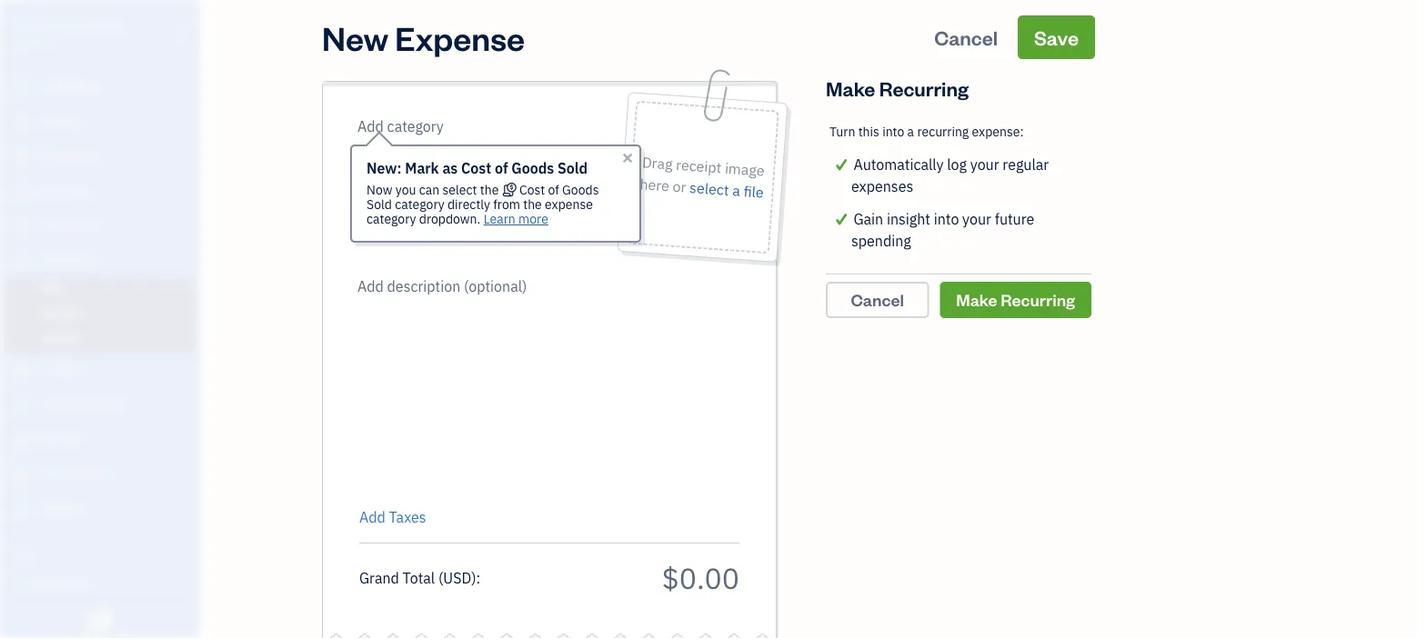 Task type: vqa. For each thing, say whether or not it's contained in the screenshot.
30
no



Task type: locate. For each thing, give the bounding box(es) containing it.
cancel button down spending
[[826, 282, 929, 318]]

0 vertical spatial goods
[[511, 159, 554, 178]]

cancel down spending
[[851, 289, 904, 311]]

drag
[[641, 153, 673, 174]]

1 vertical spatial of
[[548, 181, 559, 198]]

0 horizontal spatial make
[[826, 75, 875, 101]]

expense:
[[972, 123, 1024, 140]]

1 horizontal spatial the
[[523, 196, 542, 213]]

expense image
[[12, 252, 34, 270]]

1 vertical spatial goods
[[562, 181, 599, 198]]

sold inside cost of goods sold category directly from the expense category dropdown.
[[367, 196, 392, 213]]

usd
[[443, 568, 471, 588]]

invoice image
[[12, 183, 34, 201]]

expense
[[395, 15, 525, 59]]

1 vertical spatial into
[[934, 210, 959, 229]]

learn
[[484, 211, 516, 227]]

cost up more
[[519, 181, 545, 198]]

1 horizontal spatial make
[[956, 289, 997, 311]]

of up more
[[548, 181, 559, 198]]

Description text field
[[350, 276, 730, 494]]

future
[[995, 210, 1034, 229]]

goods inside cost of goods sold category directly from the expense category dropdown.
[[562, 181, 599, 198]]

of
[[495, 159, 508, 178], [548, 181, 559, 198]]

the
[[480, 181, 499, 198], [523, 196, 542, 213]]

make down gain insight into your future spending
[[956, 289, 997, 311]]

file
[[743, 182, 764, 202]]

select a file button
[[689, 177, 764, 203]]

of up from
[[495, 159, 508, 178]]

Date in MM/DD/YYYY format text field
[[359, 161, 478, 180]]

0 vertical spatial your
[[970, 155, 999, 174]]

into right insight
[[934, 210, 959, 229]]

cost inside cost of goods sold category directly from the expense category dropdown.
[[519, 181, 545, 198]]

0 horizontal spatial of
[[495, 159, 508, 178]]

1 vertical spatial cancel button
[[826, 282, 929, 318]]

1 horizontal spatial goods
[[562, 181, 599, 198]]

0 vertical spatial cancel button
[[918, 15, 1014, 59]]

cancel button
[[918, 15, 1014, 59], [826, 282, 929, 318]]

1 vertical spatial sold
[[367, 196, 392, 213]]

make recurring button
[[940, 282, 1091, 318]]

0 vertical spatial recurring
[[879, 75, 969, 101]]

1 vertical spatial cancel
[[851, 289, 904, 311]]

1 vertical spatial a
[[732, 181, 741, 200]]

project image
[[12, 362, 34, 380]]

sold up 'expense'
[[558, 159, 588, 178]]

1 horizontal spatial cost
[[519, 181, 545, 198]]

make recurring up this on the right top of page
[[826, 75, 969, 101]]

sold left you
[[367, 196, 392, 213]]

1 horizontal spatial a
[[907, 123, 914, 140]]

make recurring down the future
[[956, 289, 1075, 311]]

goods
[[511, 159, 554, 178], [562, 181, 599, 198]]

1 vertical spatial make
[[956, 289, 997, 311]]

timer image
[[12, 397, 34, 415]]

turn
[[830, 123, 855, 140]]

0 vertical spatial make
[[826, 75, 875, 101]]

1 horizontal spatial into
[[934, 210, 959, 229]]

gain insight into your future spending
[[851, 210, 1034, 251]]

select
[[689, 178, 730, 200], [443, 181, 477, 198]]

a left file on the right of page
[[732, 181, 741, 200]]

cost
[[461, 159, 491, 178], [519, 181, 545, 198]]

1 horizontal spatial recurring
[[1001, 289, 1075, 311]]

0 vertical spatial cost
[[461, 159, 491, 178]]

save
[[1034, 24, 1079, 50]]

recurring down the future
[[1001, 289, 1075, 311]]

cancel left "save" at the top right of the page
[[934, 24, 998, 50]]

more
[[519, 211, 548, 227]]

0 vertical spatial into
[[882, 123, 904, 140]]

grand
[[359, 568, 399, 588]]

1 horizontal spatial select
[[689, 178, 730, 200]]

a left recurring
[[907, 123, 914, 140]]

recurring
[[879, 75, 969, 101], [1001, 289, 1075, 311]]

cancel
[[934, 24, 998, 50], [851, 289, 904, 311]]

1 vertical spatial your
[[962, 210, 991, 229]]

cost of goods sold category directly from the expense category dropdown.
[[367, 181, 599, 227]]

0 horizontal spatial cancel
[[851, 289, 904, 311]]

0 horizontal spatial a
[[732, 181, 741, 200]]

payment image
[[12, 217, 34, 236]]

regular
[[1003, 155, 1049, 174]]

this
[[858, 123, 879, 140]]

you
[[395, 181, 416, 198]]

expense
[[545, 196, 593, 213]]

mark
[[405, 159, 439, 178]]

1 horizontal spatial sold
[[558, 159, 588, 178]]

check image
[[830, 208, 854, 230]]

make up turn
[[826, 75, 875, 101]]

make recurring
[[826, 75, 969, 101], [956, 289, 1075, 311]]

0 vertical spatial a
[[907, 123, 914, 140]]

of inside cost of goods sold category directly from the expense category dropdown.
[[548, 181, 559, 198]]

1 horizontal spatial cancel
[[934, 24, 998, 50]]

select down as
[[443, 181, 477, 198]]

into right this on the right top of page
[[882, 123, 904, 140]]

your
[[970, 155, 999, 174], [962, 210, 991, 229]]

0 horizontal spatial sold
[[367, 196, 392, 213]]

cancel button left save button
[[918, 15, 1014, 59]]

):
[[471, 568, 480, 588]]

your inside gain insight into your future spending
[[962, 210, 991, 229]]

1 vertical spatial cost
[[519, 181, 545, 198]]

into
[[882, 123, 904, 140], [934, 210, 959, 229]]

add taxes
[[359, 508, 426, 527]]

company
[[61, 16, 123, 35]]

select down 'receipt'
[[689, 178, 730, 200]]

cost right as
[[461, 159, 491, 178]]

estimate image
[[12, 148, 34, 166]]

1 vertical spatial recurring
[[1001, 289, 1075, 311]]

the right from
[[523, 196, 542, 213]]

your left the future
[[962, 210, 991, 229]]

learn more link
[[484, 211, 548, 227]]

category
[[395, 196, 445, 213], [367, 211, 416, 227]]

dropdown.
[[419, 211, 481, 227]]

a
[[907, 123, 914, 140], [732, 181, 741, 200]]

turn this into a recurring expense:
[[830, 123, 1024, 140]]

1 horizontal spatial of
[[548, 181, 559, 198]]

automatically log your regular expenses
[[851, 155, 1049, 196]]

make
[[826, 75, 875, 101], [956, 289, 997, 311]]

or
[[672, 177, 687, 197]]

into inside gain insight into your future spending
[[934, 210, 959, 229]]

0 horizontal spatial into
[[882, 123, 904, 140]]

into for your
[[934, 210, 959, 229]]

category down now
[[367, 211, 416, 227]]

the down new: mark as cost of goods sold
[[480, 181, 499, 198]]

sold
[[558, 159, 588, 178], [367, 196, 392, 213]]

recurring inside make recurring button
[[1001, 289, 1075, 311]]

1 vertical spatial make recurring
[[956, 289, 1075, 311]]

your right the 'log' at top right
[[970, 155, 999, 174]]

recurring
[[917, 123, 969, 140]]

0 vertical spatial cancel
[[934, 24, 998, 50]]

main element
[[0, 0, 246, 639]]

recurring up turn this into a recurring expense:
[[879, 75, 969, 101]]

0 vertical spatial make recurring
[[826, 75, 969, 101]]

close image
[[620, 151, 635, 166]]



Task type: describe. For each thing, give the bounding box(es) containing it.
now you can select the
[[367, 181, 502, 198]]

directly
[[447, 196, 490, 213]]

taxes
[[389, 508, 426, 527]]

select inside select a file
[[689, 178, 730, 200]]

can
[[419, 181, 440, 198]]

apps image
[[14, 547, 195, 561]]

select a file
[[689, 178, 764, 202]]

from
[[493, 196, 520, 213]]

check image
[[830, 154, 854, 176]]

receipt
[[675, 155, 722, 177]]

your inside automatically log your regular expenses
[[970, 155, 999, 174]]

freshbooks image
[[86, 609, 115, 631]]

image
[[724, 158, 765, 180]]

make inside make recurring button
[[956, 289, 997, 311]]

0 horizontal spatial recurring
[[879, 75, 969, 101]]

drag receipt image here or
[[639, 153, 765, 197]]

save button
[[1018, 15, 1095, 59]]

0 horizontal spatial select
[[443, 181, 477, 198]]

make recurring inside button
[[956, 289, 1075, 311]]

here
[[639, 174, 670, 196]]

cancel for top the cancel button
[[934, 24, 998, 50]]

turn this into a recurring expense: element
[[826, 110, 1091, 275]]

log
[[947, 155, 967, 174]]

team members image
[[14, 576, 195, 590]]

0 horizontal spatial goods
[[511, 159, 554, 178]]

new expense
[[322, 15, 525, 59]]

new: mark as cost of goods sold
[[367, 159, 588, 178]]

spending
[[851, 231, 911, 251]]

new
[[322, 15, 389, 59]]

expenses
[[851, 177, 913, 196]]

owner
[[15, 36, 48, 51]]

0 horizontal spatial the
[[480, 181, 499, 198]]

add taxes button
[[359, 507, 426, 528]]

Category text field
[[357, 116, 513, 137]]

as
[[442, 159, 458, 178]]

new:
[[367, 159, 402, 178]]

Amount (USD) text field
[[661, 559, 739, 597]]

now
[[367, 181, 392, 198]]

the inside cost of goods sold category directly from the expense category dropdown.
[[523, 196, 542, 213]]

dashboard image
[[12, 79, 34, 97]]

cancel for bottom the cancel button
[[851, 289, 904, 311]]

0 vertical spatial of
[[495, 159, 508, 178]]

into for a
[[882, 123, 904, 140]]

client image
[[12, 114, 34, 132]]

0 horizontal spatial cost
[[461, 159, 491, 178]]

automatically
[[854, 155, 944, 174]]

gary's company owner
[[15, 16, 123, 51]]

add
[[359, 508, 385, 527]]

0 vertical spatial sold
[[558, 159, 588, 178]]

a inside select a file
[[732, 181, 741, 200]]

learn more
[[484, 211, 548, 227]]

category down date in mm/dd/yyyy format "text field"
[[395, 196, 445, 213]]

money image
[[12, 431, 34, 449]]

(
[[438, 568, 443, 588]]

insight
[[887, 210, 930, 229]]

gain
[[854, 210, 883, 229]]

chart image
[[12, 466, 34, 484]]

report image
[[12, 500, 34, 518]]

gary's
[[15, 16, 57, 35]]

total
[[403, 568, 435, 588]]

grand total ( usd ):
[[359, 568, 480, 588]]



